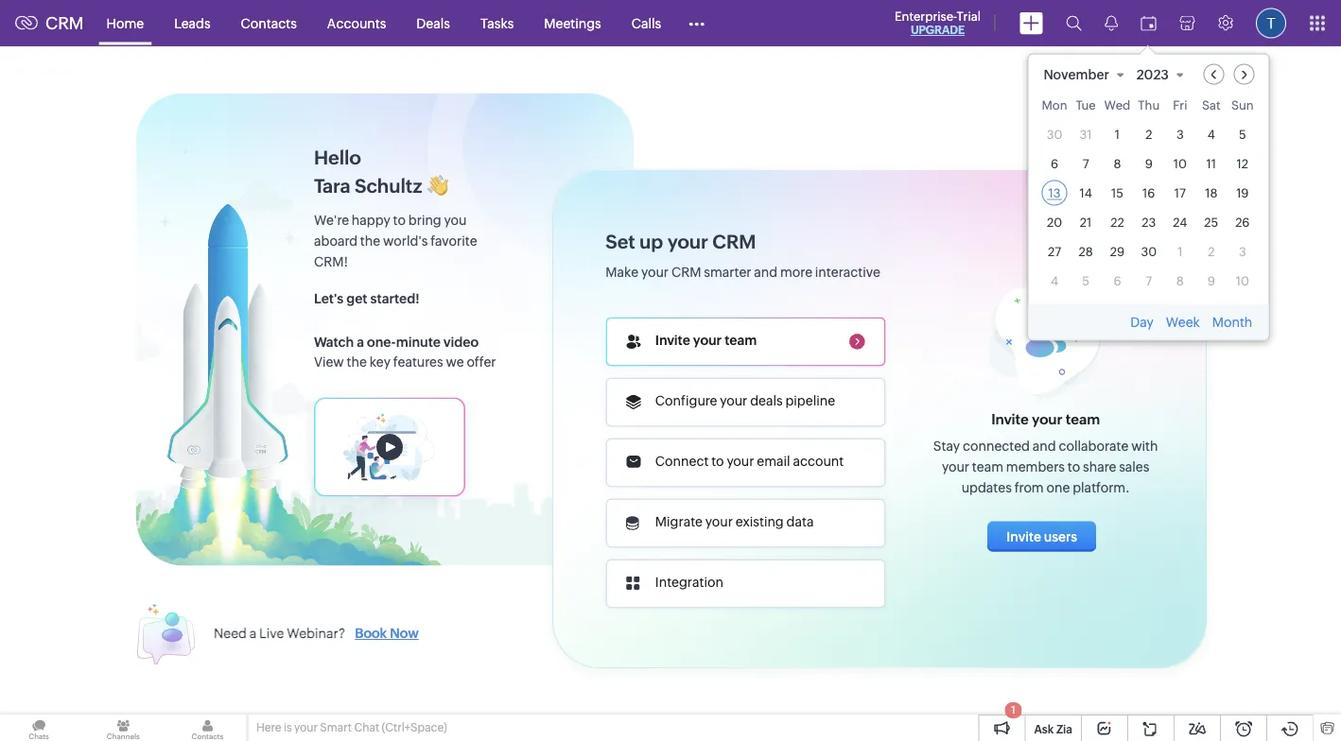 Task type: locate. For each thing, give the bounding box(es) containing it.
friday column header
[[1168, 98, 1193, 118]]

the left key
[[347, 354, 367, 369]]

watch a one-minute video view the key features we offer
[[314, 334, 496, 369]]

2023
[[1137, 67, 1169, 82]]

1 horizontal spatial to
[[712, 454, 724, 469]]

the for world's
[[360, 233, 380, 248]]

interactive
[[815, 265, 881, 280]]

and inside stay connected and collaborate with your team members to share sales updates from one platform.
[[1033, 438, 1056, 454]]

1 vertical spatial invite your team
[[992, 411, 1100, 428]]

monday column header
[[1042, 98, 1068, 118]]

tara
[[314, 175, 351, 197]]

1 vertical spatial and
[[1033, 438, 1056, 454]]

1 horizontal spatial crm
[[672, 265, 701, 280]]

row containing mon
[[1042, 98, 1256, 118]]

channels image
[[84, 715, 162, 742]]

15
[[1112, 186, 1124, 200]]

1 vertical spatial 2
[[1208, 245, 1215, 259]]

10 up 17
[[1174, 157, 1187, 171]]

13
[[1049, 186, 1061, 200]]

0 horizontal spatial 10
[[1174, 157, 1187, 171]]

16
[[1143, 186, 1156, 200]]

0 vertical spatial 7
[[1083, 157, 1089, 171]]

2
[[1146, 127, 1153, 141], [1208, 245, 1215, 259]]

26
[[1236, 215, 1250, 229]]

0 vertical spatial 10
[[1174, 157, 1187, 171]]

1 horizontal spatial a
[[357, 334, 364, 350]]

sun
[[1232, 98, 1254, 112]]

1 vertical spatial team
[[1066, 411, 1100, 428]]

team
[[725, 333, 757, 348], [1066, 411, 1100, 428], [972, 459, 1004, 474]]

3 down 26
[[1239, 245, 1247, 259]]

7 up day link
[[1146, 274, 1153, 288]]

4 down saturday column header
[[1208, 127, 1216, 141]]

invite left 'users'
[[1007, 529, 1042, 544]]

stay connected and collaborate with your team members to share sales updates from one platform.
[[934, 438, 1158, 495]]

meetings link
[[529, 0, 617, 46]]

22
[[1111, 215, 1125, 229]]

key
[[370, 354, 391, 369]]

make
[[606, 265, 639, 280]]

1 vertical spatial 5
[[1083, 274, 1090, 288]]

19
[[1237, 186, 1249, 200]]

hello tara schultz
[[314, 147, 422, 197]]

book now link
[[346, 626, 419, 641]]

to right connect
[[712, 454, 724, 469]]

0 vertical spatial 8
[[1114, 157, 1122, 171]]

9 up 16
[[1145, 157, 1153, 171]]

5 down sunday column header
[[1239, 127, 1247, 141]]

1
[[1115, 127, 1120, 141], [1178, 245, 1183, 259], [1012, 705, 1016, 717]]

crm left home link
[[45, 13, 84, 33]]

1 row from the top
[[1042, 98, 1256, 118]]

invite up configure
[[655, 333, 690, 348]]

sunday column header
[[1230, 98, 1256, 118]]

10 up the month link
[[1236, 274, 1250, 288]]

invite your team up configure
[[655, 333, 757, 348]]

1 vertical spatial a
[[250, 626, 257, 641]]

tuesday column header
[[1073, 98, 1099, 118]]

invite up connected
[[992, 411, 1029, 428]]

pipeline
[[786, 394, 835, 409]]

0 horizontal spatial 2
[[1146, 127, 1153, 141]]

we
[[446, 354, 464, 369]]

1 vertical spatial the
[[347, 354, 367, 369]]

2 vertical spatial 1
[[1012, 705, 1016, 717]]

search element
[[1055, 0, 1094, 46]]

18
[[1205, 186, 1218, 200]]

upgrade
[[911, 24, 965, 36]]

1 vertical spatial 6
[[1114, 274, 1122, 288]]

live
[[259, 626, 284, 641]]

calls link
[[617, 0, 677, 46]]

4
[[1208, 127, 1216, 141], [1051, 274, 1059, 288]]

0 vertical spatial 9
[[1145, 157, 1153, 171]]

week link
[[1164, 315, 1202, 330]]

1 horizontal spatial invite your team
[[992, 411, 1100, 428]]

0 vertical spatial and
[[754, 265, 778, 280]]

the inside we're happy to bring you aboard the world's favorite crm!
[[360, 233, 380, 248]]

0 vertical spatial a
[[357, 334, 364, 350]]

5 row from the top
[[1042, 210, 1256, 235]]

2 horizontal spatial to
[[1068, 459, 1081, 474]]

your right migrate
[[706, 515, 733, 530]]

a left live
[[250, 626, 257, 641]]

0 horizontal spatial 7
[[1083, 157, 1089, 171]]

0 vertical spatial 4
[[1208, 127, 1216, 141]]

one
[[1047, 480, 1070, 495]]

invite your team up stay connected and collaborate with your team members to share sales updates from one platform.
[[992, 411, 1100, 428]]

crm up smarter on the right top of the page
[[713, 231, 756, 253]]

features
[[393, 354, 443, 369]]

2 horizontal spatial crm
[[713, 231, 756, 253]]

9
[[1145, 157, 1153, 171], [1208, 274, 1216, 288]]

your left deals
[[720, 394, 748, 409]]

2 vertical spatial crm
[[672, 265, 701, 280]]

6 up 13
[[1051, 157, 1059, 171]]

contacts image
[[169, 715, 247, 742]]

0 horizontal spatial a
[[250, 626, 257, 641]]

a inside watch a one-minute video view the key features we offer
[[357, 334, 364, 350]]

crm!
[[314, 254, 348, 269]]

and left more
[[754, 265, 778, 280]]

one-
[[367, 334, 396, 350]]

grid containing mon
[[1029, 94, 1269, 305]]

2 vertical spatial team
[[972, 459, 1004, 474]]

migrate
[[655, 515, 703, 530]]

existing
[[736, 515, 784, 530]]

a
[[357, 334, 364, 350], [250, 626, 257, 641]]

0 vertical spatial 3
[[1177, 127, 1184, 141]]

is
[[284, 722, 292, 735]]

1 vertical spatial 9
[[1208, 274, 1216, 288]]

invite your team
[[655, 333, 757, 348], [992, 411, 1100, 428]]

tue
[[1076, 98, 1096, 112]]

4 down 27
[[1051, 274, 1059, 288]]

crm down set up your crm
[[672, 265, 701, 280]]

row containing 4
[[1042, 268, 1256, 294]]

1 horizontal spatial 6
[[1114, 274, 1122, 288]]

enterprise-
[[895, 9, 957, 23]]

and
[[754, 265, 778, 280], [1033, 438, 1056, 454]]

deals
[[750, 394, 783, 409]]

the down "happy"
[[360, 233, 380, 248]]

0 vertical spatial 30
[[1047, 127, 1063, 141]]

6 row from the top
[[1042, 239, 1256, 264]]

3 down friday column header
[[1177, 127, 1184, 141]]

from
[[1015, 480, 1044, 495]]

0 horizontal spatial to
[[393, 212, 406, 228]]

12
[[1237, 157, 1249, 171]]

thursday column header
[[1137, 98, 1162, 118]]

1 vertical spatial 4
[[1051, 274, 1059, 288]]

0 horizontal spatial 8
[[1114, 157, 1122, 171]]

home link
[[91, 0, 159, 46]]

1 horizontal spatial 10
[[1236, 274, 1250, 288]]

8 up 15 at the right top of the page
[[1114, 157, 1122, 171]]

to up world's
[[393, 212, 406, 228]]

your up configure
[[693, 333, 722, 348]]

8 up week link
[[1177, 274, 1184, 288]]

ask zia
[[1035, 723, 1073, 736]]

Other Modules field
[[677, 8, 717, 38]]

1 vertical spatial crm
[[713, 231, 756, 253]]

0 horizontal spatial crm
[[45, 13, 84, 33]]

1 horizontal spatial and
[[1033, 438, 1056, 454]]

1 horizontal spatial 9
[[1208, 274, 1216, 288]]

team inside stay connected and collaborate with your team members to share sales updates from one platform.
[[972, 459, 1004, 474]]

1 vertical spatial 30
[[1141, 245, 1157, 259]]

8
[[1114, 157, 1122, 171], [1177, 274, 1184, 288]]

row
[[1042, 98, 1256, 118], [1042, 122, 1256, 147], [1042, 151, 1256, 176], [1042, 180, 1256, 206], [1042, 210, 1256, 235], [1042, 239, 1256, 264], [1042, 268, 1256, 294]]

team up updates
[[972, 459, 1004, 474]]

view
[[314, 354, 344, 369]]

the
[[360, 233, 380, 248], [347, 354, 367, 369]]

0 horizontal spatial invite your team
[[655, 333, 757, 348]]

happy
[[352, 212, 390, 228]]

day link
[[1129, 315, 1156, 330]]

bring
[[409, 212, 442, 228]]

0 vertical spatial 6
[[1051, 157, 1059, 171]]

we're
[[314, 212, 349, 228]]

0 horizontal spatial 3
[[1177, 127, 1184, 141]]

row containing 30
[[1042, 122, 1256, 147]]

team up collaborate
[[1066, 411, 1100, 428]]

updates
[[962, 480, 1012, 495]]

9 up the month link
[[1208, 274, 1216, 288]]

0 horizontal spatial 4
[[1051, 274, 1059, 288]]

1 horizontal spatial 8
[[1177, 274, 1184, 288]]

invite
[[655, 333, 690, 348], [992, 411, 1029, 428], [1007, 529, 1042, 544]]

1 horizontal spatial 5
[[1239, 127, 1247, 141]]

and up the members
[[1033, 438, 1056, 454]]

watch
[[314, 334, 354, 350]]

team up configure your deals pipeline
[[725, 333, 757, 348]]

2 vertical spatial invite
[[1007, 529, 1042, 544]]

3 row from the top
[[1042, 151, 1256, 176]]

30
[[1047, 127, 1063, 141], [1141, 245, 1157, 259]]

enterprise-trial upgrade
[[895, 9, 981, 36]]

November field
[[1043, 64, 1133, 85]]

1 vertical spatial 7
[[1146, 274, 1153, 288]]

4 row from the top
[[1042, 180, 1256, 206]]

30 down the monday column header
[[1047, 127, 1063, 141]]

your right up
[[668, 231, 709, 253]]

5 down the 28
[[1083, 274, 1090, 288]]

integration
[[655, 575, 724, 591]]

your up stay connected and collaborate with your team members to share sales updates from one platform.
[[1032, 411, 1063, 428]]

0 horizontal spatial team
[[725, 333, 757, 348]]

7 down 31 on the right top of page
[[1083, 157, 1089, 171]]

2 down 25
[[1208, 245, 1215, 259]]

the inside watch a one-minute video view the key features we offer
[[347, 354, 367, 369]]

grid
[[1029, 94, 1269, 305]]

2 row from the top
[[1042, 122, 1256, 147]]

row containing 6
[[1042, 151, 1256, 176]]

5
[[1239, 127, 1247, 141], [1083, 274, 1090, 288]]

1 vertical spatial 10
[[1236, 274, 1250, 288]]

let's get started!
[[314, 291, 420, 306]]

7 row from the top
[[1042, 268, 1256, 294]]

your down up
[[641, 265, 669, 280]]

6 down "29"
[[1114, 274, 1122, 288]]

users
[[1044, 529, 1078, 544]]

invite inside invite users button
[[1007, 529, 1042, 544]]

contacts
[[241, 16, 297, 31]]

a left one-
[[357, 334, 364, 350]]

sat
[[1202, 98, 1221, 112]]

1 horizontal spatial 7
[[1146, 274, 1153, 288]]

2 down thursday column header
[[1146, 127, 1153, 141]]

1 vertical spatial 3
[[1239, 245, 1247, 259]]

0 vertical spatial the
[[360, 233, 380, 248]]

schultz
[[355, 175, 422, 197]]

1 horizontal spatial team
[[972, 459, 1004, 474]]

aboard
[[314, 233, 358, 248]]

1 horizontal spatial 1
[[1115, 127, 1120, 141]]

your down stay at right bottom
[[942, 459, 970, 474]]

to left share
[[1068, 459, 1081, 474]]

0 vertical spatial 5
[[1239, 127, 1247, 141]]

sales
[[1119, 459, 1150, 474]]

(ctrl+space)
[[382, 722, 447, 735]]

30 down 23
[[1141, 245, 1157, 259]]

2 horizontal spatial 1
[[1178, 245, 1183, 259]]

signals element
[[1094, 0, 1130, 46]]

ask
[[1035, 723, 1054, 736]]

1 horizontal spatial 2
[[1208, 245, 1215, 259]]



Task type: vqa. For each thing, say whether or not it's contained in the screenshot.
get
yes



Task type: describe. For each thing, give the bounding box(es) containing it.
1 vertical spatial invite
[[992, 411, 1029, 428]]

a for live
[[250, 626, 257, 641]]

2023 field
[[1136, 64, 1193, 85]]

24
[[1173, 215, 1188, 229]]

1 horizontal spatial 3
[[1239, 245, 1247, 259]]

configure
[[655, 394, 718, 409]]

your right is
[[294, 722, 318, 735]]

november
[[1044, 67, 1110, 82]]

invite users button
[[988, 522, 1097, 552]]

data
[[787, 515, 814, 530]]

thu
[[1138, 98, 1160, 112]]

email
[[757, 454, 791, 469]]

started!
[[370, 291, 420, 306]]

27
[[1048, 245, 1062, 259]]

0 vertical spatial 2
[[1146, 127, 1153, 141]]

0 horizontal spatial 30
[[1047, 127, 1063, 141]]

saturday column header
[[1199, 98, 1225, 118]]

zia
[[1057, 723, 1073, 736]]

skip button
[[1138, 93, 1205, 123]]

you
[[444, 212, 467, 228]]

contacts link
[[226, 0, 312, 46]]

2 horizontal spatial team
[[1066, 411, 1100, 428]]

profile image
[[1256, 8, 1287, 38]]

set
[[606, 231, 636, 253]]

crm link
[[15, 13, 84, 33]]

1 horizontal spatial 30
[[1141, 245, 1157, 259]]

with
[[1132, 438, 1158, 454]]

chats image
[[0, 715, 78, 742]]

members
[[1007, 459, 1065, 474]]

the for key
[[347, 354, 367, 369]]

connect
[[655, 454, 709, 469]]

we're happy to bring you aboard the world's favorite crm!
[[314, 212, 477, 269]]

make your crm smarter and more interactive
[[606, 265, 881, 280]]

1 horizontal spatial 4
[[1208, 127, 1216, 141]]

0 vertical spatial invite your team
[[655, 333, 757, 348]]

your left email
[[727, 454, 754, 469]]

get
[[347, 291, 368, 306]]

search image
[[1066, 15, 1082, 31]]

23
[[1142, 215, 1156, 229]]

create menu element
[[1009, 0, 1055, 46]]

tasks link
[[465, 0, 529, 46]]

0 vertical spatial crm
[[45, 13, 84, 33]]

month link
[[1211, 315, 1255, 330]]

need
[[214, 626, 247, 641]]

wednesday column header
[[1105, 98, 1131, 118]]

0 vertical spatial invite
[[655, 333, 690, 348]]

leads link
[[159, 0, 226, 46]]

0 horizontal spatial and
[[754, 265, 778, 280]]

leads
[[174, 16, 211, 31]]

1 vertical spatial 8
[[1177, 274, 1184, 288]]

0 vertical spatial team
[[725, 333, 757, 348]]

0 vertical spatial 1
[[1115, 127, 1120, 141]]

platform.
[[1073, 480, 1130, 495]]

share
[[1083, 459, 1117, 474]]

need a live webinar? book now
[[214, 626, 419, 641]]

chat
[[354, 722, 379, 735]]

configure your deals pipeline
[[655, 394, 835, 409]]

book
[[355, 626, 387, 641]]

home
[[107, 16, 144, 31]]

day
[[1131, 315, 1154, 330]]

create menu image
[[1020, 12, 1044, 35]]

week
[[1166, 315, 1200, 330]]

here is your smart chat (ctrl+space)
[[256, 722, 447, 735]]

mon
[[1042, 98, 1068, 112]]

world's
[[383, 233, 428, 248]]

row containing 20
[[1042, 210, 1256, 235]]

minute
[[396, 334, 441, 350]]

calendar image
[[1141, 16, 1157, 31]]

now
[[390, 626, 419, 641]]

skip
[[1158, 101, 1185, 116]]

meetings
[[544, 16, 601, 31]]

deals
[[417, 16, 450, 31]]

21
[[1080, 215, 1092, 229]]

offer
[[467, 354, 496, 369]]

your inside stay connected and collaborate with your team members to share sales updates from one platform.
[[942, 459, 970, 474]]

video
[[444, 334, 479, 350]]

favorite
[[431, 233, 477, 248]]

20
[[1047, 215, 1063, 229]]

wed
[[1105, 98, 1131, 112]]

hello
[[314, 147, 361, 168]]

0 horizontal spatial 1
[[1012, 705, 1016, 717]]

28
[[1079, 245, 1093, 259]]

smart
[[320, 722, 352, 735]]

connect to your email account
[[655, 454, 844, 469]]

smarter
[[704, 265, 752, 280]]

accounts link
[[312, 0, 401, 46]]

collaborate
[[1059, 438, 1129, 454]]

to inside we're happy to bring you aboard the world's favorite crm!
[[393, 212, 406, 228]]

row containing 27
[[1042, 239, 1256, 264]]

up
[[640, 231, 663, 253]]

connected
[[963, 438, 1030, 454]]

25
[[1205, 215, 1219, 229]]

to inside stay connected and collaborate with your team members to share sales updates from one platform.
[[1068, 459, 1081, 474]]

mon tue wed thu
[[1042, 98, 1160, 112]]

fri
[[1173, 98, 1188, 112]]

1 vertical spatial 1
[[1178, 245, 1183, 259]]

signals image
[[1105, 15, 1118, 31]]

0 horizontal spatial 6
[[1051, 157, 1059, 171]]

set up your crm
[[606, 231, 756, 253]]

a for one-
[[357, 334, 364, 350]]

0 horizontal spatial 5
[[1083, 274, 1090, 288]]

11
[[1207, 157, 1217, 171]]

profile element
[[1245, 0, 1298, 46]]

trial
[[957, 9, 981, 23]]

deals link
[[401, 0, 465, 46]]

account
[[793, 454, 844, 469]]

0 horizontal spatial 9
[[1145, 157, 1153, 171]]

row containing 13
[[1042, 180, 1256, 206]]

webinar?
[[287, 626, 346, 641]]

here
[[256, 722, 281, 735]]

17
[[1175, 186, 1186, 200]]

invite users
[[1007, 529, 1078, 544]]

29
[[1110, 245, 1125, 259]]

let's
[[314, 291, 344, 306]]



